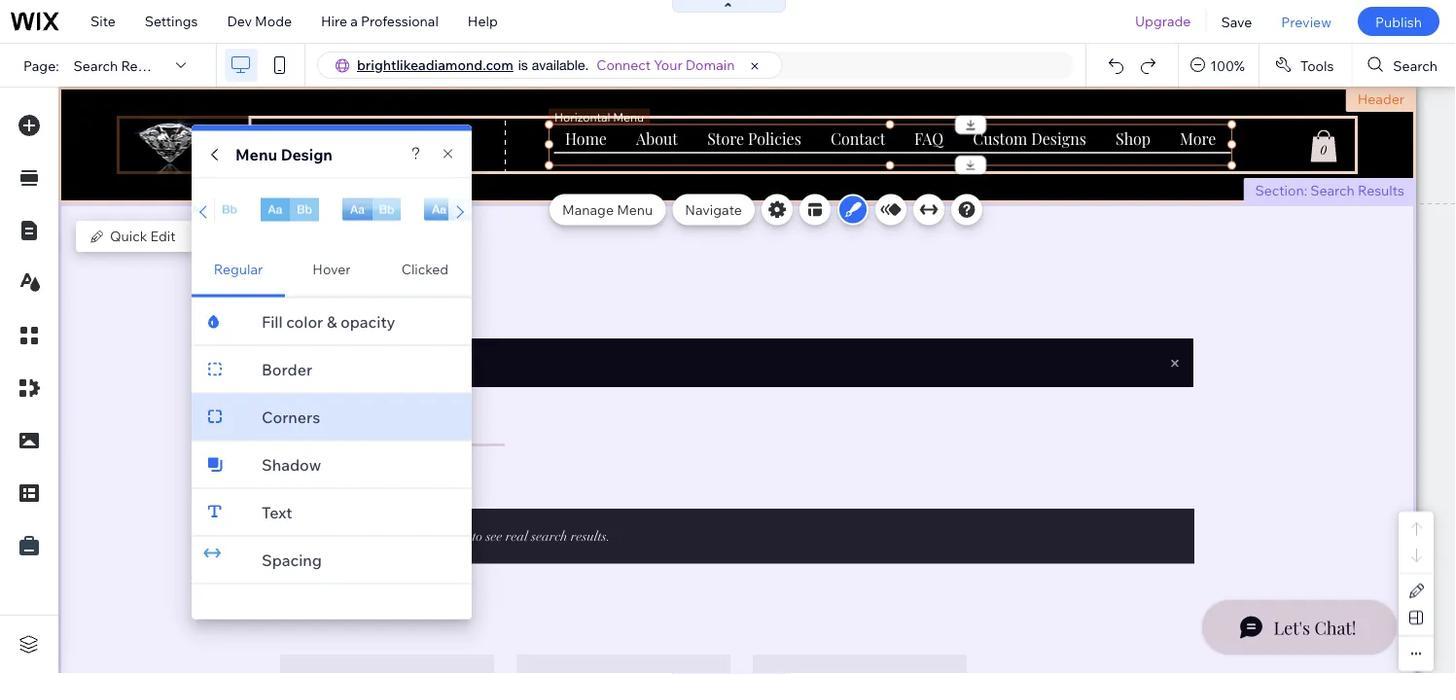 Task type: locate. For each thing, give the bounding box(es) containing it.
1 horizontal spatial results
[[1358, 182, 1405, 199]]

results
[[121, 57, 168, 74], [1358, 182, 1405, 199]]

quick
[[110, 228, 147, 245]]

100%
[[1210, 57, 1245, 74]]

fill color & opacity
[[262, 312, 395, 331]]

is available. connect your domain
[[518, 56, 735, 73]]

0 vertical spatial results
[[121, 57, 168, 74]]

menu up column
[[235, 144, 277, 164]]

0 horizontal spatial results
[[121, 57, 168, 74]]

search down the site
[[74, 57, 118, 74]]

your
[[654, 56, 683, 73]]

shadow
[[262, 455, 321, 474]]

1 horizontal spatial menu
[[617, 201, 653, 218]]

search button
[[1353, 44, 1455, 87]]

hire a professional
[[321, 13, 439, 30]]

1 vertical spatial menu
[[617, 201, 653, 218]]

header
[[1358, 90, 1405, 107]]

help
[[468, 13, 498, 30]]

menu design
[[235, 144, 333, 164]]

mode
[[255, 13, 292, 30]]

save
[[1221, 13, 1252, 30]]

publish
[[1375, 13, 1422, 30]]

text
[[262, 502, 292, 522]]

search for search
[[1393, 57, 1438, 74]]

brightlikeadiamond.com
[[357, 56, 513, 73]]

save button
[[1207, 0, 1267, 43]]

2 horizontal spatial search
[[1393, 57, 1438, 74]]

preview
[[1282, 13, 1332, 30]]

0 horizontal spatial search
[[74, 57, 118, 74]]

preview button
[[1267, 0, 1346, 43]]

quick edit
[[110, 228, 176, 245]]

tools button
[[1260, 44, 1352, 87]]

search inside button
[[1393, 57, 1438, 74]]

professional
[[361, 13, 439, 30]]

corners
[[262, 407, 320, 427]]

results down header at the right top of the page
[[1358, 182, 1405, 199]]

menu right manage at the top of page
[[617, 201, 653, 218]]

search down publish button
[[1393, 57, 1438, 74]]

search
[[74, 57, 118, 74], [1393, 57, 1438, 74], [1311, 182, 1355, 199]]

column
[[254, 176, 297, 190]]

upgrade
[[1135, 13, 1191, 30]]

is
[[518, 57, 528, 73]]

1 vertical spatial results
[[1358, 182, 1405, 199]]

search right section:
[[1311, 182, 1355, 199]]

tools
[[1301, 57, 1334, 74]]

1 horizontal spatial search
[[1311, 182, 1355, 199]]

opacity
[[341, 312, 395, 331]]

navigate
[[685, 201, 742, 218]]

menu
[[235, 144, 277, 164], [617, 201, 653, 218]]

results down 'settings'
[[121, 57, 168, 74]]

0 horizontal spatial menu
[[235, 144, 277, 164]]



Task type: describe. For each thing, give the bounding box(es) containing it.
100% button
[[1179, 44, 1259, 87]]

regular
[[214, 261, 263, 278]]

publish button
[[1358, 7, 1440, 36]]

fill
[[262, 312, 283, 331]]

spacing
[[262, 550, 322, 570]]

domain
[[686, 56, 735, 73]]

dev
[[227, 13, 252, 30]]

settings
[[145, 13, 198, 30]]

site
[[90, 13, 116, 30]]

2
[[299, 176, 306, 190]]

search results
[[74, 57, 168, 74]]

section:
[[1255, 182, 1308, 199]]

dev mode
[[227, 13, 292, 30]]

0 vertical spatial menu
[[235, 144, 277, 164]]

border
[[262, 359, 312, 379]]

manage menu
[[562, 201, 653, 218]]

hire
[[321, 13, 347, 30]]

search for search results
[[74, 57, 118, 74]]

column 2
[[254, 176, 306, 190]]

manage
[[562, 201, 614, 218]]

section: search results
[[1255, 182, 1405, 199]]

color
[[286, 312, 323, 331]]

a
[[350, 13, 358, 30]]

hover
[[313, 261, 351, 278]]

&
[[327, 312, 337, 331]]

connect
[[597, 56, 651, 73]]

edit
[[150, 228, 176, 245]]

available.
[[532, 57, 589, 73]]

design
[[281, 144, 333, 164]]

clicked
[[402, 261, 449, 278]]



Task type: vqa. For each thing, say whether or not it's contained in the screenshot.
brightlikeadiamond.com
yes



